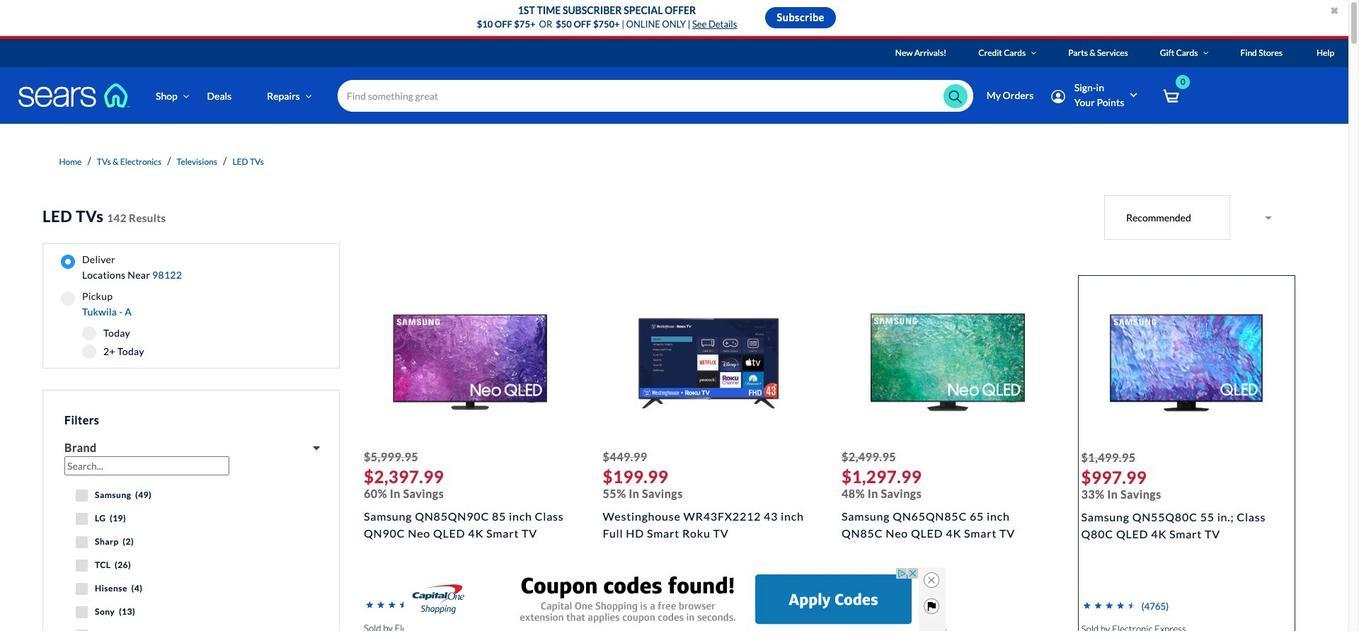 Task type: describe. For each thing, give the bounding box(es) containing it.
2 angle down image from the left
[[305, 91, 312, 101]]

Search... text field
[[64, 457, 229, 476]]

1 angle down image from the left
[[183, 91, 189, 101]]

samsung qn85qn90c 85 inch class qn90c neo qled 4k smart tv image
[[393, 285, 547, 440]]

Search text field
[[338, 80, 973, 112]]

1 angle down image from the left
[[1031, 49, 1037, 57]]

samsung qn65qn85c 65 inch qn85c neo qled 4k smart tv image
[[871, 285, 1025, 440]]

home image
[[18, 83, 131, 108]]



Task type: vqa. For each thing, say whether or not it's contained in the screenshot.
Costway Set of 4 Bar Stools Swivel Bar Height Chairs with PU Upholstered Seats Kitchen image
no



Task type: locate. For each thing, give the bounding box(es) containing it.
westinghouse wr43fx2212 43 inch full hd smart roku tv image
[[632, 285, 786, 440]]

None checkbox
[[76, 490, 88, 502], [76, 513, 88, 525], [76, 537, 88, 549], [76, 560, 88, 572], [76, 607, 88, 619], [76, 630, 88, 631], [76, 490, 88, 502], [76, 513, 88, 525], [76, 537, 88, 549], [76, 560, 88, 572], [76, 607, 88, 619], [76, 630, 88, 631]]

banner
[[0, 39, 1359, 144]]

main content
[[0, 124, 1349, 631]]

0 horizontal spatial angle down image
[[1031, 49, 1037, 57]]

view cart image
[[1163, 89, 1180, 104]]

0 horizontal spatial angle down image
[[183, 91, 189, 101]]

None checkbox
[[76, 583, 88, 595]]

angle down image
[[183, 91, 189, 101], [305, 91, 312, 101]]

samsung qn55q80c 55 in.; class q80c qled 4k smart tv image
[[1109, 286, 1264, 440]]

angle down image
[[1031, 49, 1037, 57], [1203, 49, 1209, 57]]

advertisement element
[[403, 568, 919, 631]]

settings image
[[1051, 90, 1065, 103]]

1 horizontal spatial angle down image
[[305, 91, 312, 101]]

rating slider
[[364, 597, 420, 617]]

2 angle down image from the left
[[1203, 49, 1209, 57]]

1 horizontal spatial angle down image
[[1203, 49, 1209, 57]]



